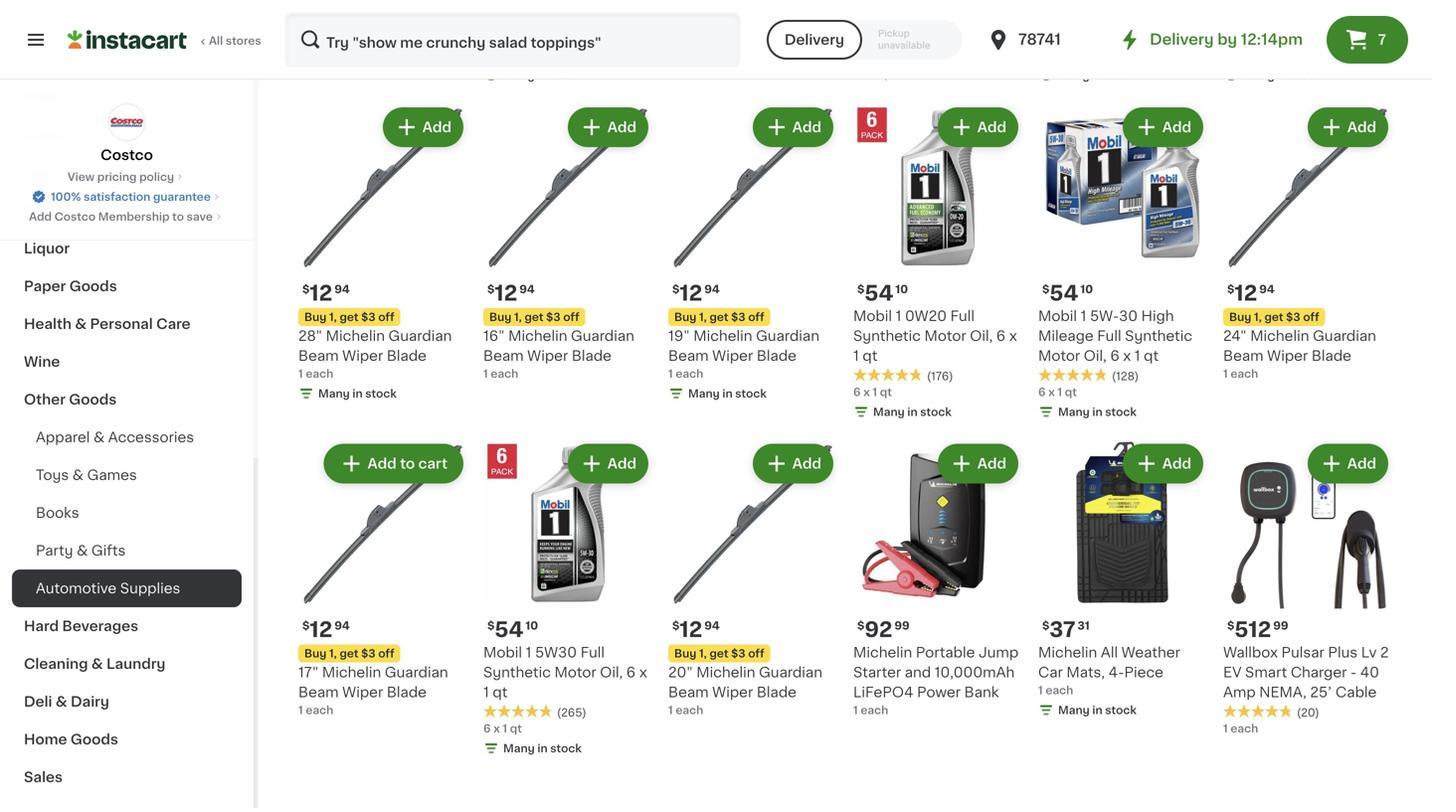 Task type: describe. For each thing, give the bounding box(es) containing it.
health & personal care
[[24, 317, 191, 331]]

satisfaction
[[84, 191, 150, 202]]

1 inside 20" michelin guardian beam wiper blade 1 each
[[668, 705, 673, 716]]

hard beverages link
[[12, 608, 242, 646]]

synthetic for mobil 1 5w30 full synthetic motor oil, 6 x 1 qt
[[483, 666, 551, 680]]

each inside michelin all weather car mats, 4-piece 1 each
[[1046, 685, 1074, 696]]

add button for michelin all weather car mats, 4-piece
[[1125, 446, 1202, 482]]

1, for 19" michelin guardian beam wiper blade
[[699, 312, 707, 323]]

buy for 28" michelin guardian beam wiper blade
[[304, 312, 327, 323]]

off for 28" michelin guardian beam wiper blade
[[378, 312, 394, 323]]

lifepo4
[[853, 686, 914, 700]]

$ up 19"
[[672, 284, 680, 295]]

beam for 16"
[[483, 349, 524, 363]]

in down 12:14pm
[[1278, 70, 1288, 81]]

beam for 17"
[[298, 686, 339, 700]]

buy for 19" michelin guardian beam wiper blade
[[674, 312, 697, 323]]

portable
[[916, 646, 975, 660]]

other
[[24, 393, 66, 407]]

beverages
[[62, 620, 138, 634]]

qt inside mobil 1 5w30 full synthetic motor oil, 6 x 1 qt
[[493, 686, 508, 700]]

floral link
[[12, 116, 242, 154]]

cart
[[418, 457, 448, 471]]

duty
[[777, 11, 811, 25]]

wiper for 16"
[[527, 349, 568, 363]]

x down service type group
[[864, 69, 870, 80]]

delivery button
[[767, 20, 862, 60]]

books
[[36, 506, 79, 520]]

$ up "24""
[[1227, 284, 1235, 295]]

beer & cider link
[[12, 192, 242, 230]]

sales
[[24, 771, 63, 785]]

many down the mobil 1 0w20 full synthetic motor oil, 6 x 1 qt
[[873, 407, 905, 418]]

$ up 20"
[[672, 621, 680, 632]]

liquor link
[[12, 230, 242, 268]]

stock down 28" michelin guardian beam wiper blade 1 each
[[365, 388, 397, 399]]

each for 26"
[[306, 50, 333, 61]]

94 for 17" michelin guardian beam wiper blade
[[334, 621, 350, 632]]

12:14pm
[[1241, 32, 1303, 47]]

in down the mobil 1 0w20 full synthetic motor oil, 6 x 1 qt
[[907, 407, 918, 418]]

1 inside 18" michelin guardian beam wiper blade 1 each
[[1223, 50, 1228, 61]]

full inside mobil 1 5w-30 high mileage full synthetic motor oil, 6 x 1 qt
[[1097, 329, 1122, 343]]

mobil 1 5w30 full synthetic motor oil, 6 x 1 qt
[[483, 646, 647, 700]]

many down mobil 1 5w30 full synthetic motor oil, 6 x 1 qt
[[503, 744, 535, 754]]

buy for 17" michelin guardian beam wiper blade
[[304, 649, 327, 659]]

17"
[[298, 666, 319, 680]]

many in stock down 12:14pm
[[1243, 70, 1322, 81]]

& for apparel
[[93, 431, 105, 445]]

add for 20" michelin guardian beam wiper blade
[[793, 457, 822, 471]]

stock down 4-
[[1105, 705, 1137, 716]]

mobil for mobil 1 0w20 full synthetic motor oil, 6 x 1 qt
[[853, 309, 892, 323]]

lv
[[1361, 646, 1377, 660]]

6 down mobil 1 5w30 full synthetic motor oil, 6 x 1 qt
[[483, 724, 491, 735]]

to inside button
[[400, 457, 415, 471]]

& for health
[[75, 317, 87, 331]]

stock down the (265)
[[550, 744, 582, 754]]

get for 19" michelin guardian beam wiper blade
[[710, 312, 729, 323]]

x down the mobil 1 0w20 full synthetic motor oil, 6 x 1 qt
[[864, 387, 870, 398]]

many in stock down 19" michelin guardian beam wiper blade 1 each at the top
[[688, 388, 767, 399]]

x down mobil 1 5w30 full synthetic motor oil, 6 x 1 qt
[[493, 724, 500, 735]]

goods for other goods
[[69, 393, 117, 407]]

stock down 18" michelin guardian beam wiper blade 1 each
[[1290, 70, 1322, 81]]

michelin for 24"
[[1250, 329, 1310, 343]]

michelin for 17"
[[322, 666, 381, 680]]

many in stock down 28" michelin guardian beam wiper blade 1 each
[[318, 388, 397, 399]]

product group containing 37
[[1038, 440, 1208, 723]]

28" michelin guardian beam wiper blade 1 each
[[298, 329, 452, 379]]

stock down 19" michelin guardian beam wiper blade 1 each at the top
[[735, 388, 767, 399]]

in down mobil 1 5w30 full synthetic motor oil, 6 x 1 qt
[[537, 744, 548, 754]]

add button for mobil 1 0w20 full synthetic motor oil, 6 x 1 qt
[[940, 109, 1017, 145]]

cable
[[1336, 686, 1377, 700]]

heavy-
[[726, 11, 777, 25]]

1 inside 21" michelin guardian beam wiper blade 1 each
[[483, 50, 488, 61]]

all stores
[[209, 35, 261, 46]]

paper goods link
[[12, 268, 242, 305]]

20" michelin guardian beam wiper blade 1 each
[[668, 666, 823, 716]]

78741 button
[[987, 12, 1106, 68]]

policy
[[139, 172, 174, 183]]

deli
[[24, 695, 52, 709]]

stock down phone
[[1105, 70, 1137, 81]]

54 for mobil 1 5w30 full synthetic motor oil, 6 x 1 qt
[[495, 620, 524, 641]]

wiper for 28"
[[342, 349, 383, 363]]

get for 28" michelin guardian beam wiper blade
[[340, 312, 359, 323]]

6 down service type group
[[853, 69, 861, 80]]

oil, inside kirkland signature sae 15w-40 heavy-duty diesel engine oil, 1 gal, 3 ct
[[767, 31, 790, 45]]

$3 for 16" michelin guardian beam wiper blade
[[546, 312, 561, 323]]

wiper for 24"
[[1267, 349, 1308, 363]]

many down count
[[1058, 70, 1090, 81]]

engine
[[716, 31, 764, 45]]

party
[[36, 544, 73, 558]]

by
[[1218, 32, 1237, 47]]

in down 21" michelin guardian beam wiper blade 1 each
[[537, 70, 548, 81]]

add button for 19" michelin guardian beam wiper blade
[[755, 109, 832, 145]]

6 inside mobil 1 5w-30 high mileage full synthetic motor oil, 6 x 1 qt
[[1110, 349, 1120, 363]]

$ 12 94 for 17" michelin guardian beam wiper blade
[[302, 620, 350, 641]]

15w-
[[668, 11, 704, 25]]

games
[[87, 468, 137, 482]]

1 inside 19" michelin guardian beam wiper blade 1 each
[[668, 369, 673, 379]]

$ up 17"
[[302, 621, 310, 632]]

buy 1, get $3 off for 20" michelin guardian beam wiper blade
[[674, 649, 765, 659]]

10 for 0w20
[[896, 284, 908, 295]]

20"
[[668, 666, 693, 680]]

7
[[1378, 33, 1387, 47]]

synthetic for mobil 1 0w20 full synthetic motor oil, 6 x 1 qt
[[853, 329, 921, 343]]

blade for 24"
[[1312, 349, 1352, 363]]

michelin for 20"
[[696, 666, 756, 680]]

94 for 20" michelin guardian beam wiper blade
[[704, 621, 720, 632]]

1, for 20" michelin guardian beam wiper blade
[[699, 649, 707, 659]]

94 for 24" michelin guardian beam wiper blade
[[1259, 284, 1275, 295]]

phone
[[1108, 31, 1153, 45]]

mobil for mobil 1 5w20 full synthetic motor oil, 6 x 1 qt
[[853, 0, 892, 5]]

high
[[1142, 309, 1174, 323]]

wiper for 26"
[[342, 31, 383, 45]]

6 x 1 qt down service type group
[[853, 69, 892, 80]]

count
[[1053, 51, 1093, 65]]

12 for 16" michelin guardian beam wiper blade
[[495, 283, 517, 304]]

deli & dairy
[[24, 695, 109, 709]]

off for 19" michelin guardian beam wiper blade
[[748, 312, 765, 323]]

beam for 26"
[[298, 31, 339, 45]]

add inside "add to cart" button
[[368, 457, 397, 471]]

1 inside kirkland signature sae 15w-40 heavy-duty diesel engine oil, 1 gal, 3 ct
[[794, 31, 800, 45]]

michelin portable jump starter and 10,000mah lifepo4 power bank 1 each
[[853, 646, 1019, 716]]

all inside michelin all weather car mats, 4-piece 1 each
[[1101, 646, 1118, 660]]

$ 12 94 for 16" michelin guardian beam wiper blade
[[487, 283, 535, 304]]

25'
[[1310, 686, 1332, 700]]

12 for 20" michelin guardian beam wiper blade
[[680, 620, 702, 641]]

x inside the mobil 1 0w20 full synthetic motor oil, 6 x 1 qt
[[1009, 329, 1017, 343]]

guardian for 28"
[[388, 329, 452, 343]]

in inside 'product' group
[[1093, 705, 1103, 716]]

add button for michelin portable jump starter and 10,000mah lifepo4 power bank
[[940, 446, 1017, 482]]

6 inside mobil 1 5w30 full synthetic motor oil, 6 x 1 qt
[[626, 666, 636, 680]]

add for mobil 1 0w20 full synthetic motor oil, 6 x 1 qt
[[978, 120, 1007, 134]]

apparel & accessories link
[[12, 419, 242, 457]]

12 for 24" michelin guardian beam wiper blade
[[1235, 283, 1257, 304]]

apparel & accessories
[[36, 431, 194, 445]]

blade for 21"
[[572, 31, 612, 45]]

each for 21"
[[491, 50, 519, 61]]

$ 12 94 for 24" michelin guardian beam wiper blade
[[1227, 283, 1275, 304]]

wiper for 21"
[[527, 31, 568, 45]]

$ up the mobil 1 0w20 full synthetic motor oil, 6 x 1 qt
[[857, 284, 865, 295]]

12 for 17" michelin guardian beam wiper blade
[[310, 620, 332, 641]]

party & gifts
[[36, 544, 126, 558]]

6 x 1 qt for mobil 1 5w-30 high mileage full synthetic motor oil, 6 x 1 qt
[[1038, 387, 1077, 398]]

plus
[[1328, 646, 1358, 660]]

(128)
[[1112, 371, 1139, 382]]

$3 for 19" michelin guardian beam wiper blade
[[731, 312, 746, 323]]

apparel
[[36, 431, 90, 445]]

party & gifts link
[[12, 532, 242, 570]]

other goods link
[[12, 381, 242, 419]]

18" michelin guardian beam wiper blade 1 each
[[1223, 11, 1374, 61]]

$3 for 28" michelin guardian beam wiper blade
[[361, 312, 376, 323]]

each for 20"
[[676, 705, 704, 716]]

blade for 28"
[[387, 349, 427, 363]]

beam for 19"
[[668, 349, 709, 363]]

signature
[[728, 0, 795, 5]]

synthetic inside mobil 1 5w-30 high mileage full synthetic motor oil, 6 x 1 qt
[[1125, 329, 1193, 343]]

6 down mileage
[[1038, 387, 1046, 398]]

each for 19"
[[676, 369, 704, 379]]

delivery for delivery
[[785, 33, 844, 47]]

stock down 21" michelin guardian beam wiper blade 1 each
[[550, 70, 582, 81]]

many down 19" michelin guardian beam wiper blade 1 each at the top
[[688, 388, 720, 399]]

many in stock down the (265)
[[503, 744, 582, 754]]

bank
[[964, 686, 999, 700]]

ev
[[1223, 666, 1242, 680]]

stores
[[226, 35, 261, 46]]

view pricing policy link
[[68, 169, 186, 185]]

x inside mobil 1 5w30 full synthetic motor oil, 6 x 1 qt
[[639, 666, 647, 680]]

mobil 1 0w20 full synthetic motor oil, 6 x 1 qt
[[853, 309, 1017, 363]]

home
[[24, 733, 67, 747]]

qt inside 'mobil 1 5w20 full synthetic motor oil, 6 x 1 qt'
[[863, 31, 878, 45]]

buy 1, get $3 off for 28" michelin guardian beam wiper blade
[[304, 312, 394, 323]]

6 down the mobil 1 0w20 full synthetic motor oil, 6 x 1 qt
[[853, 387, 861, 398]]

blade for 20"
[[757, 686, 797, 700]]

each inside the michelin portable jump starter and 10,000mah lifepo4 power bank 1 each
[[861, 705, 889, 716]]

stock down (176)
[[920, 407, 952, 418]]

automotive supplies link
[[12, 570, 242, 608]]

10,000mah
[[935, 666, 1015, 680]]

$3 for 24" michelin guardian beam wiper blade
[[1286, 312, 1301, 323]]

$ up mileage
[[1042, 284, 1050, 295]]

magicmount pro2 window or dash magnetic phone mount, 2-count
[[1038, 0, 1205, 65]]

512
[[1235, 620, 1271, 641]]

many in stock down count
[[1058, 70, 1137, 81]]

add costco membership to save link
[[29, 209, 225, 225]]

many down 28" michelin guardian beam wiper blade 1 each
[[318, 388, 350, 399]]

31
[[1078, 621, 1090, 632]]

membership
[[98, 211, 170, 222]]

service type group
[[767, 20, 963, 60]]

laundry
[[106, 657, 166, 671]]

buy 1, get $3 off for 19" michelin guardian beam wiper blade
[[674, 312, 765, 323]]

home goods
[[24, 733, 118, 747]]

many down mileage
[[1058, 407, 1090, 418]]

0 vertical spatial costco
[[101, 148, 153, 162]]

full for mobil 1 0w20 full synthetic motor oil, 6 x 1 qt
[[951, 309, 975, 323]]

28"
[[298, 329, 322, 343]]

many in stock down (176)
[[873, 407, 952, 418]]

19" michelin guardian beam wiper blade 1 each
[[668, 329, 820, 379]]

oil, for mobil 1 5w30 full synthetic motor oil, 6 x 1 qt
[[600, 666, 623, 680]]

window
[[1038, 11, 1094, 25]]

37
[[1050, 620, 1076, 641]]

in down 28" michelin guardian beam wiper blade 1 each
[[352, 388, 363, 399]]

$ 54 10 for 5w30
[[487, 620, 538, 641]]

x inside mobil 1 5w-30 high mileage full synthetic motor oil, 6 x 1 qt
[[1123, 349, 1131, 363]]

sae
[[799, 0, 827, 5]]

michelin all weather car mats, 4-piece 1 each
[[1038, 646, 1181, 696]]

many down search field
[[503, 70, 535, 81]]

94 for 19" michelin guardian beam wiper blade
[[704, 284, 720, 295]]

add button for mobil 1 5w30 full synthetic motor oil, 6 x 1 qt
[[570, 446, 647, 482]]

5w-
[[1090, 309, 1119, 323]]

16"
[[483, 329, 505, 343]]

weather
[[1122, 646, 1181, 660]]

mobil 1 5w20 full synthetic motor oil, 6 x 1 qt
[[853, 0, 1017, 45]]

add for 24" michelin guardian beam wiper blade
[[1348, 120, 1377, 134]]

in down mobil 1 5w-30 high mileage full synthetic motor oil, 6 x 1 qt
[[1093, 407, 1103, 418]]

many in stock down (128)
[[1058, 407, 1137, 418]]

$ up 28"
[[302, 284, 310, 295]]

1 each
[[1223, 724, 1259, 735]]

each for 16"
[[491, 369, 519, 379]]

hard
[[24, 620, 59, 634]]

guardian for 21"
[[570, 11, 634, 25]]

$ up 16"
[[487, 284, 495, 295]]

blade for 19"
[[757, 349, 797, 363]]

$ up mobil 1 5w30 full synthetic motor oil, 6 x 1 qt
[[487, 621, 495, 632]]

cider
[[76, 204, 115, 218]]

each for 24"
[[1231, 369, 1259, 379]]

michelin for 26"
[[326, 11, 385, 25]]

40 inside kirkland signature sae 15w-40 heavy-duty diesel engine oil, 1 gal, 3 ct
[[704, 11, 723, 25]]

$ inside $ 512 99
[[1227, 621, 1235, 632]]

qt inside mobil 1 5w-30 high mileage full synthetic motor oil, 6 x 1 qt
[[1144, 349, 1159, 363]]

1, for 24" michelin guardian beam wiper blade
[[1254, 312, 1262, 323]]

& for beer
[[61, 204, 73, 218]]

in down count
[[1093, 70, 1103, 81]]

michelin inside the michelin portable jump starter and 10,000mah lifepo4 power bank 1 each
[[853, 646, 912, 660]]



Task type: locate. For each thing, give the bounding box(es) containing it.
2 vertical spatial goods
[[71, 733, 118, 747]]

1 horizontal spatial 54
[[865, 283, 894, 304]]

each down "24""
[[1231, 369, 1259, 379]]

& for deli
[[56, 695, 67, 709]]

mobil 1 5w-30 high mileage full synthetic motor oil, 6 x 1 qt
[[1038, 309, 1193, 363]]

wiper inside 21" michelin guardian beam wiper blade 1 each
[[527, 31, 568, 45]]

& inside deli & dairy link
[[56, 695, 67, 709]]

0 horizontal spatial $ 54 10
[[487, 620, 538, 641]]

pro2
[[1130, 0, 1162, 5]]

$ 12 94 up 20"
[[672, 620, 720, 641]]

40 inside wallbox pulsar plus lv 2 ev smart charger - 40 amp nema, 25' cable
[[1360, 666, 1380, 680]]

each for 28"
[[306, 369, 333, 379]]

cleaning
[[24, 657, 88, 671]]

add button for 28" michelin guardian beam wiper blade
[[385, 109, 462, 145]]

synthetic
[[853, 11, 921, 25], [853, 329, 921, 343], [1125, 329, 1193, 343], [483, 666, 551, 680]]

buy 1, get $3 off
[[304, 312, 394, 323], [489, 312, 580, 323], [674, 312, 765, 323], [1229, 312, 1320, 323], [304, 649, 394, 659], [674, 649, 765, 659]]

2-
[[1038, 51, 1053, 65]]

21"
[[483, 11, 504, 25]]

94 for 28" michelin guardian beam wiper blade
[[334, 284, 350, 295]]

6 x 1 qt down the mobil 1 0w20 full synthetic motor oil, 6 x 1 qt
[[853, 387, 892, 398]]

16" michelin guardian beam wiper blade 1 each
[[483, 329, 635, 379]]

delivery inside button
[[785, 33, 844, 47]]

all stores link
[[68, 12, 263, 68]]

& for party
[[77, 544, 88, 558]]

& right toys
[[72, 468, 84, 482]]

beam inside 20" michelin guardian beam wiper blade 1 each
[[668, 686, 709, 700]]

toys & games
[[36, 468, 137, 482]]

michelin inside '16" michelin guardian beam wiper blade 1 each'
[[508, 329, 567, 343]]

40 right -
[[1360, 666, 1380, 680]]

buy up 16"
[[489, 312, 512, 323]]

costco down 100%
[[54, 211, 96, 222]]

toys & games link
[[12, 457, 242, 494]]

each inside 18" michelin guardian beam wiper blade 1 each
[[1231, 50, 1259, 61]]

1 horizontal spatial all
[[1101, 646, 1118, 660]]

goods for home goods
[[71, 733, 118, 747]]

wiper inside 19" michelin guardian beam wiper blade 1 each
[[712, 349, 753, 363]]

wiper for 17"
[[342, 686, 383, 700]]

& inside 'beer & cider' link
[[61, 204, 73, 218]]

& inside toys & games link
[[72, 468, 84, 482]]

6 inside 'mobil 1 5w20 full synthetic motor oil, 6 x 1 qt'
[[996, 11, 1006, 25]]

each down 28"
[[306, 369, 333, 379]]

add button for wallbox pulsar plus lv 2 ev smart charger - 40 amp nema, 25' cable
[[1310, 446, 1387, 482]]

6 x 1 qt for mobil 1 5w30 full synthetic motor oil, 6 x 1 qt
[[483, 724, 522, 735]]

guardian inside 21" michelin guardian beam wiper blade 1 each
[[570, 11, 634, 25]]

full inside the mobil 1 0w20 full synthetic motor oil, 6 x 1 qt
[[951, 309, 975, 323]]

baby link
[[12, 79, 242, 116]]

0 horizontal spatial delivery
[[785, 33, 844, 47]]

10
[[896, 284, 908, 295], [1081, 284, 1093, 295], [526, 621, 538, 632]]

each inside 19" michelin guardian beam wiper blade 1 each
[[676, 369, 704, 379]]

$3 for 20" michelin guardian beam wiper blade
[[731, 649, 746, 659]]

54 for mobil 1 5w-30 high mileage full synthetic motor oil, 6 x 1 qt
[[1050, 283, 1079, 304]]

1 inside the michelin portable jump starter and 10,000mah lifepo4 power bank 1 each
[[853, 705, 858, 716]]

$ 512 99
[[1227, 620, 1289, 641]]

30
[[1119, 309, 1138, 323]]

1 99 from the left
[[895, 621, 910, 632]]

99 for 512
[[1273, 621, 1289, 632]]

guardian inside 24" michelin guardian beam wiper blade 1 each
[[1313, 329, 1377, 343]]

each inside 28" michelin guardian beam wiper blade 1 each
[[306, 369, 333, 379]]

10 for 5w-
[[1081, 284, 1093, 295]]

costco logo image
[[108, 103, 146, 141]]

michelin right 16"
[[508, 329, 567, 343]]

add for 28" michelin guardian beam wiper blade
[[423, 120, 452, 134]]

(20)
[[1297, 708, 1320, 719]]

in
[[537, 70, 548, 81], [1093, 70, 1103, 81], [1278, 70, 1288, 81], [352, 388, 363, 399], [722, 388, 733, 399], [907, 407, 918, 418], [1093, 407, 1103, 418], [1093, 705, 1103, 716], [537, 744, 548, 754]]

blade inside 21" michelin guardian beam wiper blade 1 each
[[572, 31, 612, 45]]

synthetic inside 'mobil 1 5w20 full synthetic motor oil, 6 x 1 qt'
[[853, 11, 921, 25]]

off for 16" michelin guardian beam wiper blade
[[563, 312, 580, 323]]

buy for 16" michelin guardian beam wiper blade
[[489, 312, 512, 323]]

sales link
[[12, 759, 242, 797]]

michelin inside 24" michelin guardian beam wiper blade 1 each
[[1250, 329, 1310, 343]]

2
[[1380, 646, 1389, 660]]

& inside health & personal care link
[[75, 317, 87, 331]]

michelin for 19"
[[694, 329, 753, 343]]

beam for 28"
[[298, 349, 339, 363]]

1, up the 17" michelin guardian beam wiper blade 1 each at the left bottom of the page
[[329, 649, 337, 659]]

supplies
[[120, 582, 180, 596]]

wiper for 20"
[[712, 686, 753, 700]]

motor inside mobil 1 5w30 full synthetic motor oil, 6 x 1 qt
[[554, 666, 596, 680]]

6 left window on the right top
[[996, 11, 1006, 25]]

& right the apparel in the bottom of the page
[[93, 431, 105, 445]]

delivery for delivery by 12:14pm
[[1150, 32, 1214, 47]]

off
[[378, 312, 394, 323], [563, 312, 580, 323], [748, 312, 765, 323], [1303, 312, 1320, 323], [378, 649, 394, 659], [748, 649, 765, 659]]

buy 1, get $3 off up the 17" michelin guardian beam wiper blade 1 each at the left bottom of the page
[[304, 649, 394, 659]]

100% satisfaction guarantee button
[[31, 185, 223, 205]]

get up '16" michelin guardian beam wiper blade 1 each'
[[525, 312, 544, 323]]

goods down dairy
[[71, 733, 118, 747]]

each inside the 17" michelin guardian beam wiper blade 1 each
[[306, 705, 333, 716]]

guardian inside the 17" michelin guardian beam wiper blade 1 each
[[385, 666, 448, 680]]

$3 up 24" michelin guardian beam wiper blade 1 each
[[1286, 312, 1301, 323]]

guardian inside '16" michelin guardian beam wiper blade 1 each'
[[571, 329, 635, 343]]

$ 12 94 up 28"
[[302, 283, 350, 304]]

off up '16" michelin guardian beam wiper blade 1 each'
[[563, 312, 580, 323]]

100% satisfaction guarantee
[[51, 191, 211, 202]]

delivery left the by
[[1150, 32, 1214, 47]]

$ 12 94 for 20" michelin guardian beam wiper blade
[[672, 620, 720, 641]]

synthetic inside mobil 1 5w30 full synthetic motor oil, 6 x 1 qt
[[483, 666, 551, 680]]

paper
[[24, 280, 66, 293]]

oil, inside the mobil 1 0w20 full synthetic motor oil, 6 x 1 qt
[[970, 329, 993, 343]]

& down 100%
[[61, 204, 73, 218]]

full right 5w20
[[950, 0, 974, 5]]

0 horizontal spatial 10
[[526, 621, 538, 632]]

guardian inside 26" michelin guardian beam wiper blade 1 each
[[389, 11, 452, 25]]

qt inside the mobil 1 0w20 full synthetic motor oil, 6 x 1 qt
[[863, 349, 878, 363]]

motor down mileage
[[1038, 349, 1080, 363]]

54 up mobil 1 5w30 full synthetic motor oil, 6 x 1 qt
[[495, 620, 524, 641]]

1 horizontal spatial to
[[400, 457, 415, 471]]

wiper inside '16" michelin guardian beam wiper blade 1 each'
[[527, 349, 568, 363]]

1,
[[329, 312, 337, 323], [514, 312, 522, 323], [699, 312, 707, 323], [1254, 312, 1262, 323], [329, 649, 337, 659], [699, 649, 707, 659]]

add for 19" michelin guardian beam wiper blade
[[793, 120, 822, 134]]

beam for 20"
[[668, 686, 709, 700]]

wiper inside 28" michelin guardian beam wiper blade 1 each
[[342, 349, 383, 363]]

automotive supplies
[[36, 582, 180, 596]]

1 horizontal spatial 10
[[896, 284, 908, 295]]

oil, inside mobil 1 5w30 full synthetic motor oil, 6 x 1 qt
[[600, 666, 623, 680]]

None search field
[[284, 12, 741, 68]]

1 inside 24" michelin guardian beam wiper blade 1 each
[[1223, 369, 1228, 379]]

beam inside 28" michelin guardian beam wiper blade 1 each
[[298, 349, 339, 363]]

starter
[[853, 666, 901, 680]]

add button for 20" michelin guardian beam wiper blade
[[755, 446, 832, 482]]

get for 17" michelin guardian beam wiper blade
[[340, 649, 359, 659]]

beam inside 26" michelin guardian beam wiper blade 1 each
[[298, 31, 339, 45]]

add
[[423, 120, 452, 134], [608, 120, 637, 134], [793, 120, 822, 134], [978, 120, 1007, 134], [1163, 120, 1192, 134], [1348, 120, 1377, 134], [29, 211, 52, 222], [368, 457, 397, 471], [608, 457, 637, 471], [793, 457, 822, 471], [978, 457, 1007, 471], [1163, 457, 1192, 471], [1348, 457, 1377, 471]]

cleaning & laundry
[[24, 657, 166, 671]]

mobil inside the mobil 1 0w20 full synthetic motor oil, 6 x 1 qt
[[853, 309, 892, 323]]

94 up '16" michelin guardian beam wiper blade 1 each'
[[519, 284, 535, 295]]

beam inside 19" michelin guardian beam wiper blade 1 each
[[668, 349, 709, 363]]

guardian for 17"
[[385, 666, 448, 680]]

many down 12:14pm
[[1243, 70, 1275, 81]]

beer & cider
[[24, 204, 115, 218]]

get up 19" michelin guardian beam wiper blade 1 each at the top
[[710, 312, 729, 323]]

blade for 26"
[[387, 31, 427, 45]]

6 inside the mobil 1 0w20 full synthetic motor oil, 6 x 1 qt
[[996, 329, 1006, 343]]

blade inside 18" michelin guardian beam wiper blade 1 each
[[1312, 31, 1352, 45]]

add for wallbox pulsar plus lv 2 ev smart charger - 40 amp nema, 25' cable
[[1348, 457, 1377, 471]]

product group containing 512
[[1223, 440, 1393, 737]]

1 horizontal spatial costco
[[101, 148, 153, 162]]

each down amp
[[1231, 724, 1259, 735]]

(125)
[[927, 53, 954, 64]]

10 for 5w30
[[526, 621, 538, 632]]

99 inside $ 92 99
[[895, 621, 910, 632]]

$3 for 17" michelin guardian beam wiper blade
[[361, 649, 376, 659]]

view pricing policy
[[68, 172, 174, 183]]

x down mileage
[[1049, 387, 1055, 398]]

blade inside 24" michelin guardian beam wiper blade 1 each
[[1312, 349, 1352, 363]]

each inside 21" michelin guardian beam wiper blade 1 each
[[491, 50, 519, 61]]

0 horizontal spatial costco
[[54, 211, 96, 222]]

delivery
[[1150, 32, 1214, 47], [785, 33, 844, 47]]

full for mobil 1 5w20 full synthetic motor oil, 6 x 1 qt
[[950, 0, 974, 5]]

off for 20" michelin guardian beam wiper blade
[[748, 649, 765, 659]]

$ 12 94 for 28" michelin guardian beam wiper blade
[[302, 283, 350, 304]]

mobil inside 'mobil 1 5w20 full synthetic motor oil, 6 x 1 qt'
[[853, 0, 892, 5]]

mount,
[[1156, 31, 1205, 45]]

mobil for mobil 1 5w-30 high mileage full synthetic motor oil, 6 x 1 qt
[[1038, 309, 1077, 323]]

mobil inside mobil 1 5w-30 high mileage full synthetic motor oil, 6 x 1 qt
[[1038, 309, 1077, 323]]

x inside 'mobil 1 5w20 full synthetic motor oil, 6 x 1 qt'
[[1009, 11, 1017, 25]]

beer
[[24, 204, 58, 218]]

off up 24" michelin guardian beam wiper blade 1 each
[[1303, 312, 1320, 323]]

costco
[[101, 148, 153, 162], [54, 211, 96, 222]]

get for 24" michelin guardian beam wiper blade
[[1265, 312, 1284, 323]]

add button for 16" michelin guardian beam wiper blade
[[570, 109, 647, 145]]

1 horizontal spatial delivery
[[1150, 32, 1214, 47]]

$3 up '16" michelin guardian beam wiper blade 1 each'
[[546, 312, 561, 323]]

blade
[[387, 31, 427, 45], [572, 31, 612, 45], [1312, 31, 1352, 45], [387, 349, 427, 363], [572, 349, 612, 363], [757, 349, 797, 363], [1312, 349, 1352, 363], [387, 686, 427, 700], [757, 686, 797, 700]]

michelin inside 26" michelin guardian beam wiper blade 1 each
[[326, 11, 385, 25]]

6 x 1 qt down mobil 1 5w30 full synthetic motor oil, 6 x 1 qt
[[483, 724, 522, 735]]

michelin inside 20" michelin guardian beam wiper blade 1 each
[[696, 666, 756, 680]]

1 inside 28" michelin guardian beam wiper blade 1 each
[[298, 369, 303, 379]]

michelin inside 18" michelin guardian beam wiper blade 1 each
[[1248, 11, 1307, 25]]

& inside party & gifts link
[[77, 544, 88, 558]]

each inside 20" michelin guardian beam wiper blade 1 each
[[676, 705, 704, 716]]

cleaning & laundry link
[[12, 646, 242, 683]]

magicmount
[[1038, 0, 1127, 5]]

michelin up 12:14pm
[[1248, 11, 1307, 25]]

michelin for 21"
[[508, 11, 567, 25]]

full down 5w-
[[1097, 329, 1122, 343]]

Search field
[[286, 14, 739, 66]]

$ 12 94 up 16"
[[487, 283, 535, 304]]

oil, inside 'mobil 1 5w20 full synthetic motor oil, 6 x 1 qt'
[[970, 11, 993, 25]]

beam inside 18" michelin guardian beam wiper blade 1 each
[[1223, 31, 1264, 45]]

add for michelin portable jump starter and 10,000mah lifepo4 power bank
[[978, 457, 1007, 471]]

1 vertical spatial costco
[[54, 211, 96, 222]]

mobil inside mobil 1 5w30 full synthetic motor oil, 6 x 1 qt
[[483, 646, 522, 660]]

1 inside michelin all weather car mats, 4-piece 1 each
[[1038, 685, 1043, 696]]

2 horizontal spatial $ 54 10
[[1042, 283, 1093, 304]]

deli & dairy link
[[12, 683, 242, 721]]

michelin for 16"
[[508, 329, 567, 343]]

add button for 24" michelin guardian beam wiper blade
[[1310, 109, 1387, 145]]

0 vertical spatial 40
[[704, 11, 723, 25]]

each for 18"
[[1231, 50, 1259, 61]]

pricing
[[97, 172, 137, 183]]

each down 19"
[[676, 369, 704, 379]]

x left mileage
[[1009, 329, 1017, 343]]

1 horizontal spatial $ 54 10
[[857, 283, 908, 304]]

many in stock
[[503, 70, 582, 81], [1058, 70, 1137, 81], [1243, 70, 1322, 81], [318, 388, 397, 399], [688, 388, 767, 399], [873, 407, 952, 418], [1058, 407, 1137, 418], [1058, 705, 1137, 716], [503, 744, 582, 754]]

& inside apparel & accessories link
[[93, 431, 105, 445]]

wiper inside 18" michelin guardian beam wiper blade 1 each
[[1267, 31, 1308, 45]]

beam down 19"
[[668, 349, 709, 363]]

1 vertical spatial all
[[1101, 646, 1118, 660]]

0 vertical spatial goods
[[69, 280, 117, 293]]

gifts
[[91, 544, 126, 558]]

save
[[187, 211, 213, 222]]

$ inside $ 37 31
[[1042, 621, 1050, 632]]

guardian for 26"
[[389, 11, 452, 25]]

add for mobil 1 5w-30 high mileage full synthetic motor oil, 6 x 1 qt
[[1163, 120, 1192, 134]]

buy 1, get $3 off up '16" michelin guardian beam wiper blade 1 each'
[[489, 312, 580, 323]]

1, for 28" michelin guardian beam wiper blade
[[329, 312, 337, 323]]

12
[[310, 283, 332, 304], [495, 283, 517, 304], [680, 283, 702, 304], [1235, 283, 1257, 304], [310, 620, 332, 641], [680, 620, 702, 641]]

6 up (128)
[[1110, 349, 1120, 363]]

94 up 20" michelin guardian beam wiper blade 1 each on the bottom of the page
[[704, 621, 720, 632]]

to down guarantee
[[172, 211, 184, 222]]

& right the deli
[[56, 695, 67, 709]]

beam for 21"
[[483, 31, 524, 45]]

synthetic down 5w20
[[853, 11, 921, 25]]

many in stock inside 'product' group
[[1058, 705, 1137, 716]]

michelin down $ 37 31
[[1038, 646, 1097, 660]]

0 horizontal spatial 99
[[895, 621, 910, 632]]

accessories
[[108, 431, 194, 445]]

each down lifepo4
[[861, 705, 889, 716]]

24" michelin guardian beam wiper blade 1 each
[[1223, 329, 1377, 379]]

99 right '92'
[[895, 621, 910, 632]]

0 horizontal spatial 40
[[704, 11, 723, 25]]

to
[[172, 211, 184, 222], [400, 457, 415, 471]]

product group containing 92
[[853, 440, 1023, 719]]

24"
[[1223, 329, 1247, 343]]

synthetic inside the mobil 1 0w20 full synthetic motor oil, 6 x 1 qt
[[853, 329, 921, 343]]

$ 12 94 up 17"
[[302, 620, 350, 641]]

stock down (128)
[[1105, 407, 1137, 418]]

6 left mileage
[[996, 329, 1006, 343]]

michelin for 18"
[[1248, 11, 1307, 25]]

get up the 17" michelin guardian beam wiper blade 1 each at the left bottom of the page
[[340, 649, 359, 659]]

$ up wallbox
[[1227, 621, 1235, 632]]

dairy
[[71, 695, 109, 709]]

2 99 from the left
[[1273, 621, 1289, 632]]

goods
[[69, 280, 117, 293], [69, 393, 117, 407], [71, 733, 118, 747]]

michelin inside 19" michelin guardian beam wiper blade 1 each
[[694, 329, 753, 343]]

motor inside the mobil 1 0w20 full synthetic motor oil, 6 x 1 qt
[[925, 329, 966, 343]]

4-
[[1109, 666, 1125, 680]]

beam for 18"
[[1223, 31, 1264, 45]]

many in stock down mats,
[[1058, 705, 1137, 716]]

beam inside '16" michelin guardian beam wiper blade 1 each'
[[483, 349, 524, 363]]

toys
[[36, 468, 69, 482]]

blade for 16"
[[572, 349, 612, 363]]

mobil for mobil 1 5w30 full synthetic motor oil, 6 x 1 qt
[[483, 646, 522, 660]]

1 inside the 17" michelin guardian beam wiper blade 1 each
[[298, 705, 303, 716]]

buy
[[304, 312, 327, 323], [489, 312, 512, 323], [674, 312, 697, 323], [1229, 312, 1252, 323], [304, 649, 327, 659], [674, 649, 697, 659]]

$3 up the 17" michelin guardian beam wiper blade 1 each at the left bottom of the page
[[361, 649, 376, 659]]

many inside 'product' group
[[1058, 705, 1090, 716]]

michelin inside 21" michelin guardian beam wiper blade 1 each
[[508, 11, 567, 25]]

or
[[1098, 11, 1112, 25]]

54 for mobil 1 0w20 full synthetic motor oil, 6 x 1 qt
[[865, 283, 894, 304]]

each down 17"
[[306, 705, 333, 716]]

$ 92 99
[[857, 620, 910, 641]]

$ 12 94 for 19" michelin guardian beam wiper blade
[[672, 283, 720, 304]]

0 horizontal spatial all
[[209, 35, 223, 46]]

michelin inside michelin all weather car mats, 4-piece 1 each
[[1038, 646, 1097, 660]]

0 vertical spatial all
[[209, 35, 223, 46]]

beam inside 21" michelin guardian beam wiper blade 1 each
[[483, 31, 524, 45]]

buy 1, get $3 off up "24""
[[1229, 312, 1320, 323]]

other goods
[[24, 393, 117, 407]]

1, for 17" michelin guardian beam wiper blade
[[329, 649, 337, 659]]

12 up 16"
[[495, 283, 517, 304]]

instacart logo image
[[68, 28, 187, 52]]

1 inside 26" michelin guardian beam wiper blade 1 each
[[298, 50, 303, 61]]

add for mobil 1 5w30 full synthetic motor oil, 6 x 1 qt
[[608, 457, 637, 471]]

dash
[[1116, 11, 1152, 25]]

kirkland signature sae 15w-40 heavy-duty diesel engine oil, 1 gal, 3 ct button
[[668, 0, 838, 65]]

mobil up service type group
[[853, 0, 892, 5]]

michelin right 26"
[[326, 11, 385, 25]]

each for 17"
[[306, 705, 333, 716]]

6
[[996, 11, 1006, 25], [853, 69, 861, 80], [996, 329, 1006, 343], [1110, 349, 1120, 363], [853, 387, 861, 398], [1038, 387, 1046, 398], [626, 666, 636, 680], [483, 724, 491, 735]]

beam down 26"
[[298, 31, 339, 45]]

$
[[302, 284, 310, 295], [487, 284, 495, 295], [672, 284, 680, 295], [857, 284, 865, 295], [1042, 284, 1050, 295], [1227, 284, 1235, 295], [302, 621, 310, 632], [487, 621, 495, 632], [672, 621, 680, 632], [857, 621, 865, 632], [1042, 621, 1050, 632], [1227, 621, 1235, 632]]

1
[[896, 0, 902, 5], [794, 31, 800, 45], [853, 31, 859, 45], [298, 50, 303, 61], [483, 50, 488, 61], [1223, 50, 1228, 61], [873, 69, 877, 80], [896, 309, 902, 323], [1081, 309, 1087, 323], [853, 349, 859, 363], [1135, 349, 1140, 363], [298, 369, 303, 379], [483, 369, 488, 379], [668, 369, 673, 379], [1223, 369, 1228, 379], [873, 387, 877, 398], [1058, 387, 1062, 398], [526, 646, 532, 660], [1038, 685, 1043, 696], [483, 686, 489, 700], [298, 705, 303, 716], [668, 705, 673, 716], [853, 705, 858, 716], [503, 724, 507, 735], [1223, 724, 1228, 735]]

delivery by 12:14pm link
[[1118, 28, 1303, 52]]

product group
[[298, 103, 467, 406], [483, 103, 653, 382], [668, 103, 838, 406], [853, 103, 1023, 424], [1038, 103, 1208, 424], [1223, 103, 1393, 382], [298, 440, 467, 719], [483, 440, 653, 761], [668, 440, 838, 719], [853, 440, 1023, 719], [1038, 440, 1208, 723], [1223, 440, 1393, 737]]

full right 5w30
[[581, 646, 605, 660]]

beam down 28"
[[298, 349, 339, 363]]

94 for 16" michelin guardian beam wiper blade
[[519, 284, 535, 295]]

add inside add costco membership to save link
[[29, 211, 52, 222]]

1 horizontal spatial 99
[[1273, 621, 1289, 632]]

1 vertical spatial goods
[[69, 393, 117, 407]]

guarantee
[[153, 191, 211, 202]]

0 horizontal spatial to
[[172, 211, 184, 222]]

1 vertical spatial 40
[[1360, 666, 1380, 680]]

wiper inside 20" michelin guardian beam wiper blade 1 each
[[712, 686, 753, 700]]

motor inside 'mobil 1 5w20 full synthetic motor oil, 6 x 1 qt'
[[925, 11, 966, 25]]

buy for 24" michelin guardian beam wiper blade
[[1229, 312, 1252, 323]]

michelin right 28"
[[326, 329, 385, 343]]

beam inside the 17" michelin guardian beam wiper blade 1 each
[[298, 686, 339, 700]]

kirkland
[[668, 0, 725, 5]]

& for cleaning
[[91, 657, 103, 671]]

★★★★★
[[853, 50, 923, 64], [853, 50, 923, 64], [853, 368, 923, 382], [853, 368, 923, 382], [1038, 368, 1108, 382], [1038, 368, 1108, 382], [483, 705, 553, 719], [483, 705, 553, 719], [1223, 705, 1293, 719], [1223, 705, 1293, 719]]

full for mobil 1 5w30 full synthetic motor oil, 6 x 1 qt
[[581, 646, 605, 660]]

2 horizontal spatial 10
[[1081, 284, 1093, 295]]

$ 54 10 for 0w20
[[857, 283, 908, 304]]

$ 54 10 up '0w20'
[[857, 283, 908, 304]]

guardian for 20"
[[759, 666, 823, 680]]

blade inside the 17" michelin guardian beam wiper blade 1 each
[[387, 686, 427, 700]]

& down 'beverages'
[[91, 657, 103, 671]]

5w20
[[905, 0, 946, 5]]

goods up the health & personal care
[[69, 280, 117, 293]]

$3 up 28" michelin guardian beam wiper blade 1 each
[[361, 312, 376, 323]]

charger
[[1291, 666, 1347, 680]]

wiper inside 26" michelin guardian beam wiper blade 1 each
[[342, 31, 383, 45]]

guardian for 18"
[[1311, 11, 1374, 25]]

wiper for 19"
[[712, 349, 753, 363]]

1, up 28" michelin guardian beam wiper blade 1 each
[[329, 312, 337, 323]]

$ 54 10
[[857, 283, 908, 304], [1042, 283, 1093, 304], [487, 620, 538, 641]]

motor down 5w30
[[554, 666, 596, 680]]

automotive
[[36, 582, 117, 596]]

$ up starter
[[857, 621, 865, 632]]

add for 16" michelin guardian beam wiper blade
[[608, 120, 637, 134]]

1 horizontal spatial 40
[[1360, 666, 1380, 680]]

oil, inside mobil 1 5w-30 high mileage full synthetic motor oil, 6 x 1 qt
[[1084, 349, 1107, 363]]

94 up 19" michelin guardian beam wiper blade 1 each at the top
[[704, 284, 720, 295]]

motor inside mobil 1 5w-30 high mileage full synthetic motor oil, 6 x 1 qt
[[1038, 349, 1080, 363]]

off up 20" michelin guardian beam wiper blade 1 each on the bottom of the page
[[748, 649, 765, 659]]

electronics link
[[12, 154, 242, 192]]

1 inside '16" michelin guardian beam wiper blade 1 each'
[[483, 369, 488, 379]]

all left stores
[[209, 35, 223, 46]]

synthetic down '0w20'
[[853, 329, 921, 343]]

& left gifts
[[77, 544, 88, 558]]

$3
[[361, 312, 376, 323], [546, 312, 561, 323], [731, 312, 746, 323], [1286, 312, 1301, 323], [361, 649, 376, 659], [731, 649, 746, 659]]

get up 20" michelin guardian beam wiper blade 1 each on the bottom of the page
[[710, 649, 729, 659]]

michelin inside 28" michelin guardian beam wiper blade 1 each
[[326, 329, 385, 343]]

beam down 16"
[[483, 349, 524, 363]]

michelin right 17"
[[322, 666, 381, 680]]

blade inside 19" michelin guardian beam wiper blade 1 each
[[757, 349, 797, 363]]

54 up mileage
[[1050, 283, 1079, 304]]

$ inside $ 92 99
[[857, 621, 865, 632]]

buy up "24""
[[1229, 312, 1252, 323]]

liquor
[[24, 242, 70, 256]]

guardian inside 28" michelin guardian beam wiper blade 1 each
[[388, 329, 452, 343]]

full inside mobil 1 5w30 full synthetic motor oil, 6 x 1 qt
[[581, 646, 605, 660]]

goods for paper goods
[[69, 280, 117, 293]]

motor for mobil 1 5w30 full synthetic motor oil, 6 x 1 qt
[[554, 666, 596, 680]]

piece
[[1124, 666, 1164, 680]]

in down 19" michelin guardian beam wiper blade 1 each at the top
[[722, 388, 733, 399]]

buy 1, get $3 off for 16" michelin guardian beam wiper blade
[[489, 312, 580, 323]]

health & personal care link
[[12, 305, 242, 343]]

0 horizontal spatial 54
[[495, 620, 524, 641]]

many in stock down 21" michelin guardian beam wiper blade 1 each
[[503, 70, 582, 81]]

6 x 1 qt
[[853, 69, 892, 80], [853, 387, 892, 398], [1038, 387, 1077, 398], [483, 724, 522, 735]]

blade inside 20" michelin guardian beam wiper blade 1 each
[[757, 686, 797, 700]]

1 vertical spatial to
[[400, 457, 415, 471]]

$ 37 31
[[1042, 620, 1090, 641]]

& inside cleaning & laundry link
[[91, 657, 103, 671]]

delivery down duty
[[785, 33, 844, 47]]

get for 20" michelin guardian beam wiper blade
[[710, 649, 729, 659]]

motor for mobil 1 0w20 full synthetic motor oil, 6 x 1 qt
[[925, 329, 966, 343]]

stock
[[550, 70, 582, 81], [1105, 70, 1137, 81], [1290, 70, 1322, 81], [365, 388, 397, 399], [735, 388, 767, 399], [920, 407, 952, 418], [1105, 407, 1137, 418], [1105, 705, 1137, 716], [550, 744, 582, 754]]

0 vertical spatial to
[[172, 211, 184, 222]]

$ 12 94 up "24""
[[1227, 283, 1275, 304]]

2 horizontal spatial 54
[[1050, 283, 1079, 304]]



Task type: vqa. For each thing, say whether or not it's contained in the screenshot.
orders in the bottom of the page
no



